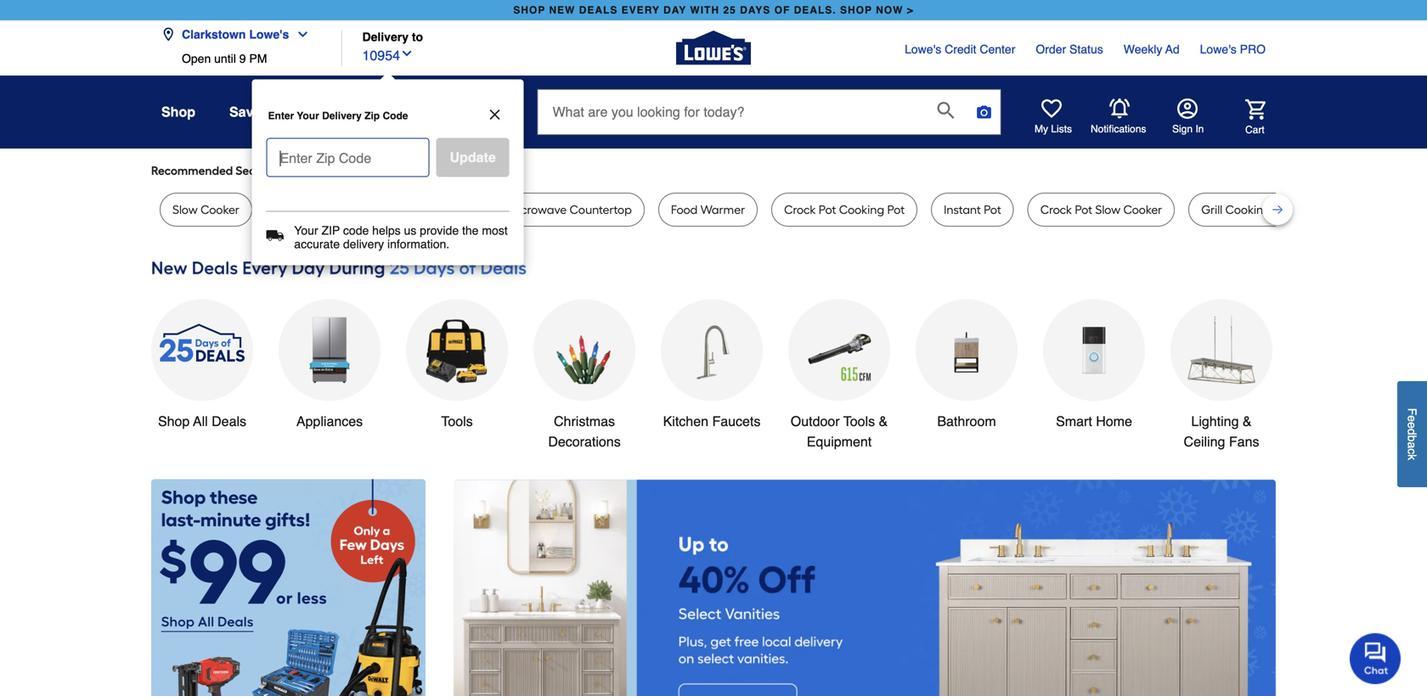 Task type: describe. For each thing, give the bounding box(es) containing it.
lighting & ceiling fans image
[[1188, 316, 1256, 384]]

smart
[[1056, 414, 1092, 429]]

appliances
[[296, 414, 363, 429]]

delivery
[[343, 237, 384, 251]]

lowe's for lowe's credit center
[[905, 42, 942, 56]]

enter your delivery zip code
[[268, 110, 408, 122]]

search image
[[938, 102, 955, 119]]

order status link
[[1036, 41, 1103, 58]]

& inside button
[[455, 104, 465, 120]]

you for more suggestions for you
[[457, 164, 477, 178]]

1 tools from the left
[[441, 414, 473, 429]]

lowe's for lowe's pro
[[1200, 42, 1237, 56]]

9
[[239, 52, 246, 65]]

slow cooker
[[172, 203, 239, 217]]

>
[[907, 4, 914, 16]]

triple
[[370, 203, 399, 217]]

tools inside outdoor tools & equipment
[[844, 414, 875, 429]]

Enter Zip Code text field
[[273, 138, 423, 170]]

2 slow from the left
[[402, 203, 427, 217]]

1 cooking from the left
[[839, 203, 885, 217]]

of
[[775, 4, 790, 16]]

2 cooking from the left
[[1226, 203, 1271, 217]]

appliances link
[[279, 299, 381, 432]]

new deals every day during 25 days of deals image
[[151, 254, 1276, 283]]

1 slow from the left
[[172, 203, 198, 217]]

outdoor
[[791, 414, 840, 429]]

lowe's home improvement cart image
[[1246, 99, 1266, 120]]

c
[[1406, 449, 1419, 455]]

with
[[690, 4, 720, 16]]

pot for crock pot cooking pot
[[819, 203, 836, 217]]

10954 button
[[362, 44, 414, 66]]

code
[[343, 224, 369, 237]]

bathroom image
[[933, 316, 1001, 384]]

smart home link
[[1043, 299, 1145, 432]]

chevron right image
[[477, 164, 490, 178]]

arrow left image
[[467, 628, 484, 645]]

most
[[482, 224, 508, 237]]

deals.
[[794, 4, 837, 16]]

faucets
[[712, 414, 761, 429]]

pot for instant pot
[[984, 203, 1002, 217]]

& inside outdoor tools & equipment
[[879, 414, 888, 429]]

grate
[[1274, 203, 1305, 217]]

open until 9 pm
[[182, 52, 267, 65]]

day
[[664, 4, 687, 16]]

instant pot
[[944, 203, 1002, 217]]

more
[[339, 164, 367, 178]]

crock pot cooking pot
[[784, 203, 905, 217]]

shop new deals every day with 25 days of deals. shop now > link
[[510, 0, 917, 20]]

recommended searches for you
[[151, 164, 326, 178]]

you for recommended searches for you
[[306, 164, 326, 178]]

clarkstown
[[182, 28, 246, 41]]

all
[[193, 414, 208, 429]]

order status
[[1036, 42, 1103, 56]]

sign
[[1173, 123, 1193, 135]]

pro
[[1240, 42, 1266, 56]]

lighting & ceiling fans
[[1184, 414, 1260, 450]]

status
[[1070, 42, 1103, 56]]

outdoor tools & equipment
[[791, 414, 888, 450]]

smart home
[[1056, 414, 1132, 429]]

3 slow from the left
[[1096, 203, 1121, 217]]

k
[[1406, 455, 1419, 461]]

ad
[[1166, 42, 1180, 56]]

crock for crock pot
[[279, 203, 310, 217]]

outdoor tools & equipment image
[[805, 316, 873, 384]]

kitchen faucets
[[663, 414, 761, 429]]

sign in
[[1173, 123, 1204, 135]]

a
[[1406, 442, 1419, 449]]

every
[[622, 4, 660, 16]]

christmas decorations link
[[534, 299, 636, 452]]

kitchen
[[663, 414, 709, 429]]

lighting & ceiling fans link
[[1171, 299, 1273, 452]]

lists
[[1051, 123, 1072, 135]]

zip
[[322, 224, 340, 237]]

zip
[[365, 110, 380, 122]]

ceiling
[[1184, 434, 1226, 450]]

kitchen faucets image
[[678, 316, 746, 384]]

1 horizontal spatial delivery
[[362, 30, 409, 44]]

more suggestions for you
[[339, 164, 477, 178]]

microwave
[[508, 203, 567, 217]]

suggestions
[[370, 164, 436, 178]]

clarkstown lowe's
[[182, 28, 289, 41]]

bathroom
[[937, 414, 996, 429]]

now
[[876, 4, 904, 16]]

for for searches
[[288, 164, 303, 178]]

pm
[[249, 52, 267, 65]]

countertop
[[570, 203, 632, 217]]

outdoor tools & equipment link
[[788, 299, 890, 452]]

up to 40 percent off select vanities. plus get free local delivery on select vanities. image
[[453, 480, 1276, 697]]

open
[[182, 52, 211, 65]]

shop these last-minute gifts. $99 or less. quantities are limited and won't last. image
[[151, 480, 426, 697]]

1 vertical spatial delivery
[[322, 110, 362, 122]]

f e e d b a c k
[[1406, 408, 1419, 461]]

chat invite button image
[[1350, 633, 1402, 685]]

installations
[[316, 104, 395, 120]]

information.
[[387, 237, 450, 251]]

order
[[1036, 42, 1066, 56]]

weekly ad
[[1124, 42, 1180, 56]]

clarkstown lowe's button
[[161, 17, 316, 52]]

bathroom link
[[916, 299, 1018, 432]]

searches
[[236, 164, 285, 178]]

weekly ad link
[[1124, 41, 1180, 58]]

lowe's pro link
[[1200, 41, 1266, 58]]

diy & ideas
[[429, 104, 503, 120]]

3 pot from the left
[[887, 203, 905, 217]]

savings
[[229, 104, 282, 120]]

10954
[[362, 48, 400, 63]]

ideas
[[469, 104, 503, 120]]

pot for crock pot slow cooker
[[1075, 203, 1093, 217]]



Task type: locate. For each thing, give the bounding box(es) containing it.
arrow right image
[[1245, 628, 1262, 645]]

1 shop from the left
[[513, 4, 546, 16]]

0 horizontal spatial slow
[[172, 203, 198, 217]]

helps
[[372, 224, 401, 237]]

my lists
[[1035, 123, 1072, 135]]

savings button
[[229, 97, 282, 127]]

close image
[[487, 107, 503, 122]]

my lists link
[[1035, 99, 1072, 136]]

crock for crock pot slow cooker
[[1041, 203, 1072, 217]]

accurate
[[294, 237, 340, 251]]

shop
[[161, 104, 195, 120], [158, 414, 190, 429]]

0 horizontal spatial cooking
[[839, 203, 885, 217]]

crock right warmer
[[784, 203, 816, 217]]

1 crock from the left
[[279, 203, 310, 217]]

in
[[1196, 123, 1204, 135]]

shop left now
[[840, 4, 872, 16]]

you left more
[[306, 164, 326, 178]]

center
[[980, 42, 1016, 56]]

you down diy & ideas button
[[457, 164, 477, 178]]

lowe's home improvement notification center image
[[1110, 99, 1130, 119]]

microwave countertop
[[508, 203, 632, 217]]

shop all deals
[[158, 414, 246, 429]]

for right searches
[[288, 164, 303, 178]]

None search field
[[537, 89, 1001, 151]]

us
[[404, 224, 417, 237]]

shop new deals every day with 25 days of deals. shop now >
[[513, 4, 914, 16]]

deals
[[579, 4, 618, 16]]

shop all deals link
[[151, 299, 253, 432]]

0 horizontal spatial you
[[306, 164, 326, 178]]

&
[[455, 104, 465, 120], [1308, 203, 1316, 217], [879, 414, 888, 429], [1243, 414, 1252, 429]]

1 horizontal spatial cooker
[[430, 203, 469, 217]]

lowe's inside clarkstown lowe's button
[[249, 28, 289, 41]]

tools up the equipment at the right of the page
[[844, 414, 875, 429]]

1 horizontal spatial tools
[[844, 414, 875, 429]]

for left the chevron right image
[[439, 164, 454, 178]]

equipment
[[807, 434, 872, 450]]

your
[[297, 110, 319, 122], [294, 224, 318, 237]]

crock for crock pot cooking pot
[[784, 203, 816, 217]]

lowe's credit center link
[[905, 41, 1016, 58]]

shop for shop all deals
[[158, 414, 190, 429]]

days
[[740, 4, 771, 16]]

0 horizontal spatial tools
[[441, 414, 473, 429]]

chevron down image
[[289, 28, 309, 41]]

5 pot from the left
[[1075, 203, 1093, 217]]

Search Query text field
[[538, 90, 924, 134]]

1 horizontal spatial crock
[[784, 203, 816, 217]]

recommended
[[151, 164, 233, 178]]

diy
[[429, 104, 451, 120]]

2 horizontal spatial slow
[[1096, 203, 1121, 217]]

tools link
[[406, 299, 508, 432]]

shop for shop
[[161, 104, 195, 120]]

1 horizontal spatial shop
[[840, 4, 872, 16]]

cart button
[[1222, 99, 1266, 137]]

2 horizontal spatial lowe's
[[1200, 42, 1237, 56]]

delivery to
[[362, 30, 423, 44]]

0 horizontal spatial crock
[[279, 203, 310, 217]]

2 e from the top
[[1406, 422, 1419, 429]]

lowe's inside lowe's pro link
[[1200, 42, 1237, 56]]

e up d
[[1406, 416, 1419, 422]]

0 horizontal spatial lowe's
[[249, 28, 289, 41]]

0 horizontal spatial shop
[[513, 4, 546, 16]]

camera image
[[976, 104, 993, 121]]

provide
[[420, 224, 459, 237]]

cooker down recommended searches for you
[[201, 203, 239, 217]]

shop left new
[[513, 4, 546, 16]]

location image
[[161, 28, 175, 41]]

e
[[1406, 416, 1419, 422], [1406, 422, 1419, 429]]

1 pot from the left
[[313, 203, 331, 217]]

& inside lighting & ceiling fans
[[1243, 414, 1252, 429]]

crock down my lists
[[1041, 203, 1072, 217]]

0 vertical spatial shop
[[161, 104, 195, 120]]

home
[[1096, 414, 1132, 429]]

until
[[214, 52, 236, 65]]

to
[[412, 30, 423, 44]]

weekly
[[1124, 42, 1163, 56]]

1 vertical spatial shop
[[158, 414, 190, 429]]

rack
[[1372, 203, 1399, 217]]

crock
[[279, 203, 310, 217], [784, 203, 816, 217], [1041, 203, 1072, 217]]

shop down open
[[161, 104, 195, 120]]

2 pot from the left
[[819, 203, 836, 217]]

& right grate
[[1308, 203, 1316, 217]]

crock pot slow cooker
[[1041, 203, 1163, 217]]

1 horizontal spatial cooking
[[1226, 203, 1271, 217]]

lowe's credit center
[[905, 42, 1016, 56]]

2 for from the left
[[439, 164, 454, 178]]

delivery left zip
[[322, 110, 362, 122]]

2 crock from the left
[[784, 203, 816, 217]]

1 you from the left
[[306, 164, 326, 178]]

pot for crock pot
[[313, 203, 331, 217]]

lowe's inside 'lowe's credit center' link
[[905, 42, 942, 56]]

1 horizontal spatial you
[[457, 164, 477, 178]]

lowe's left "pro"
[[1200, 42, 1237, 56]]

lowe's left credit at the right top
[[905, 42, 942, 56]]

2 cooker from the left
[[430, 203, 469, 217]]

enter
[[268, 110, 294, 122]]

tools image
[[423, 316, 491, 384]]

for for suggestions
[[439, 164, 454, 178]]

christmas decorations
[[548, 414, 621, 450]]

lowe's pro
[[1200, 42, 1266, 56]]

1 e from the top
[[1406, 416, 1419, 422]]

recommended searches for you heading
[[151, 162, 1276, 179]]

slow down notifications
[[1096, 203, 1121, 217]]

1 cooker from the left
[[201, 203, 239, 217]]

e up b
[[1406, 422, 1419, 429]]

2 tools from the left
[[844, 414, 875, 429]]

lighting
[[1192, 414, 1239, 429]]

you
[[306, 164, 326, 178], [457, 164, 477, 178]]

update button
[[436, 138, 509, 177]]

shop button
[[161, 97, 195, 127]]

& up fans
[[1243, 414, 1252, 429]]

my
[[1035, 123, 1048, 135]]

2 horizontal spatial cooker
[[1124, 203, 1163, 217]]

lowe's up "pm" at the top of page
[[249, 28, 289, 41]]

0 vertical spatial your
[[297, 110, 319, 122]]

3 cooker from the left
[[1124, 203, 1163, 217]]

more suggestions for you link
[[339, 162, 490, 179]]

grill cooking grate & warming rack
[[1202, 203, 1399, 217]]

shop left 'all'
[[158, 414, 190, 429]]

1 horizontal spatial for
[[439, 164, 454, 178]]

your down crock pot
[[294, 224, 318, 237]]

4 pot from the left
[[984, 203, 1002, 217]]

1 horizontal spatial slow
[[402, 203, 427, 217]]

food warmer
[[671, 203, 745, 217]]

notifications
[[1091, 123, 1146, 135]]

crock up the accurate
[[279, 203, 310, 217]]

1 vertical spatial your
[[294, 224, 318, 237]]

cooker left grill
[[1124, 203, 1163, 217]]

chevron down image
[[400, 47, 414, 60]]

0 vertical spatial delivery
[[362, 30, 409, 44]]

cooker up provide
[[430, 203, 469, 217]]

3 crock from the left
[[1041, 203, 1072, 217]]

delivery up the 10954 button
[[362, 30, 409, 44]]

0 horizontal spatial for
[[288, 164, 303, 178]]

2 horizontal spatial crock
[[1041, 203, 1072, 217]]

new
[[549, 4, 576, 16]]

appliances image
[[296, 316, 364, 384]]

kitchen faucets link
[[661, 299, 763, 432]]

shop all deals image
[[151, 299, 253, 401]]

0 horizontal spatial delivery
[[322, 110, 362, 122]]

& right outdoor
[[879, 414, 888, 429]]

tools down tools image
[[441, 414, 473, 429]]

your zip code helps us provide the most accurate delivery information.
[[294, 224, 508, 251]]

& right diy
[[455, 104, 465, 120]]

slow down recommended
[[172, 203, 198, 217]]

delivery
[[362, 30, 409, 44], [322, 110, 362, 122]]

0 horizontal spatial cooker
[[201, 203, 239, 217]]

the
[[462, 224, 479, 237]]

christmas decorations image
[[551, 316, 619, 384]]

lowe's home improvement lists image
[[1042, 99, 1062, 119]]

food
[[671, 203, 698, 217]]

triple slow cooker
[[370, 203, 469, 217]]

1 for from the left
[[288, 164, 303, 178]]

update
[[450, 150, 496, 165]]

lowe's home improvement logo image
[[676, 11, 751, 85]]

slow
[[172, 203, 198, 217], [402, 203, 427, 217], [1096, 203, 1121, 217]]

for
[[288, 164, 303, 178], [439, 164, 454, 178]]

1 horizontal spatial lowe's
[[905, 42, 942, 56]]

f e e d b a c k button
[[1398, 381, 1427, 488]]

your right enter
[[297, 110, 319, 122]]

diy & ideas button
[[429, 97, 503, 127]]

tools
[[441, 414, 473, 429], [844, 414, 875, 429]]

warming
[[1319, 203, 1369, 217]]

2 you from the left
[[457, 164, 477, 178]]

slow up "us" at the left top of page
[[402, 203, 427, 217]]

2 shop from the left
[[840, 4, 872, 16]]

f
[[1406, 408, 1419, 416]]

christmas
[[554, 414, 615, 429]]

lowe's home improvement account image
[[1178, 99, 1198, 119]]

your inside your zip code helps us provide the most accurate delivery information.
[[294, 224, 318, 237]]



Task type: vqa. For each thing, say whether or not it's contained in the screenshot.
experience,
no



